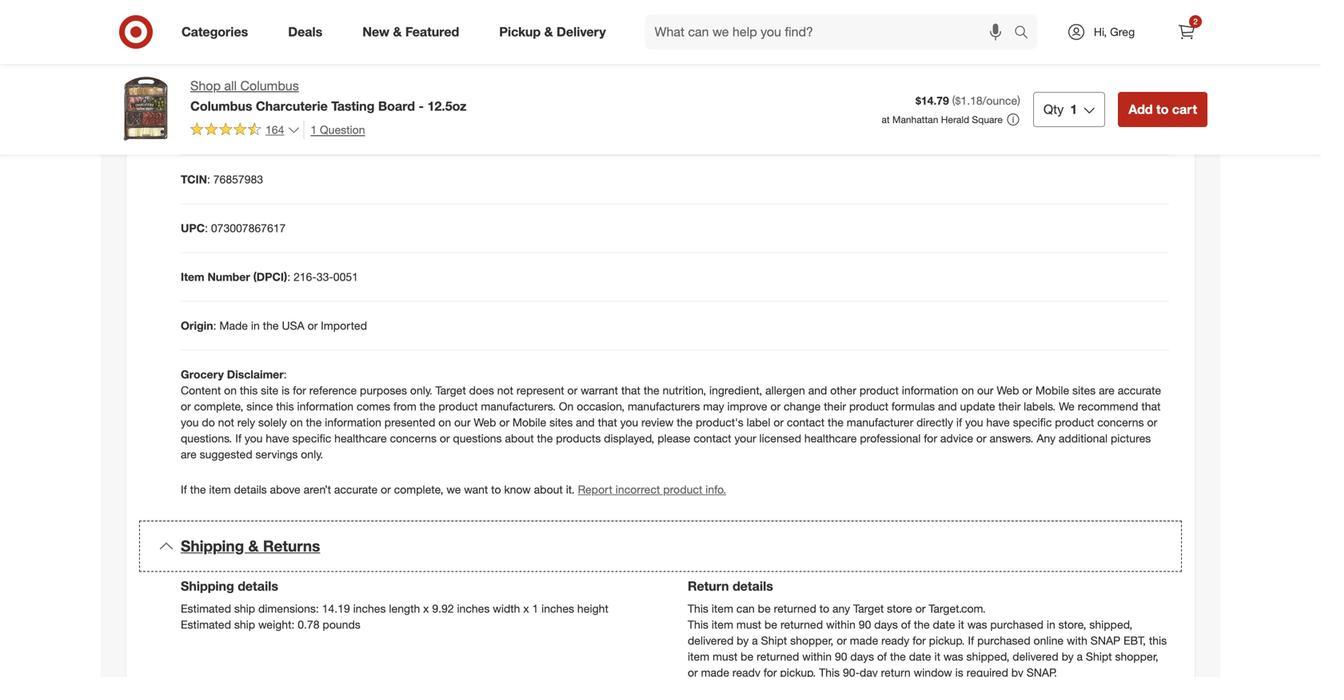 Task type: locate. For each thing, give the bounding box(es) containing it.
& for new
[[393, 24, 402, 40]]

ready up return
[[882, 634, 910, 648]]

0 horizontal spatial only.
[[301, 448, 323, 462]]

quantity:
[[230, 26, 279, 40]]

& inside dropdown button
[[248, 537, 259, 556]]

categories link
[[168, 14, 268, 50]]

0 horizontal spatial shipt
[[761, 634, 788, 648]]

site
[[261, 384, 279, 398]]

1 vertical spatial was
[[944, 650, 964, 664]]

0 vertical spatial if
[[235, 432, 242, 446]]

1 horizontal spatial mobile
[[1036, 384, 1070, 398]]

0 horizontal spatial accurate
[[334, 483, 378, 497]]

0 horizontal spatial have
[[266, 432, 289, 446]]

columbus up 'charcuterie'
[[240, 78, 299, 94]]

33-
[[317, 270, 334, 284]]

0 vertical spatial days
[[875, 618, 898, 632]]

0 horizontal spatial their
[[824, 400, 847, 414]]

their
[[824, 400, 847, 414], [999, 400, 1021, 414]]

: left the 76857983 on the left of the page
[[207, 172, 210, 186]]

if down 'questions.'
[[181, 483, 187, 497]]

0 horizontal spatial it
[[935, 650, 941, 664]]

1 vertical spatial that
[[1142, 400, 1161, 414]]

imported
[[321, 319, 367, 333]]

date down target.com.
[[933, 618, 956, 632]]

by down can
[[737, 634, 749, 648]]

1 vertical spatial shipping
[[181, 579, 234, 594]]

0 vertical spatial and
[[809, 384, 828, 398]]

1 horizontal spatial was
[[968, 618, 988, 632]]

1 vertical spatial complete,
[[394, 483, 444, 497]]

: left the 073007867617
[[205, 221, 208, 235]]

square
[[973, 114, 1003, 126]]

$14.79 ( $1.18 /ounce )
[[916, 94, 1021, 108]]

their down other
[[824, 400, 847, 414]]

not up manufacturers.
[[497, 384, 514, 398]]

shop all columbus columbus charcuterie tasting board - 12.5oz
[[190, 78, 467, 114]]

2 inches from the left
[[457, 602, 490, 616]]

2 vertical spatial this
[[820, 666, 840, 678]]

columbus down all
[[190, 98, 252, 114]]

days down store
[[875, 618, 898, 632]]

1 horizontal spatial &
[[393, 24, 402, 40]]

our up questions
[[454, 416, 471, 430]]

on right presented on the left of the page
[[439, 416, 451, 430]]

the down reference
[[306, 416, 322, 430]]

or
[[308, 319, 318, 333], [568, 384, 578, 398], [1023, 384, 1033, 398], [181, 400, 191, 414], [771, 400, 781, 414], [500, 416, 510, 430], [774, 416, 784, 430], [1148, 416, 1158, 430], [440, 432, 450, 446], [977, 432, 987, 446], [381, 483, 391, 497], [916, 602, 926, 616], [837, 634, 847, 648], [688, 666, 698, 678]]

displayed,
[[604, 432, 655, 446]]

)
[[1018, 94, 1021, 108]]

qty 1
[[1044, 101, 1078, 117]]

0 vertical spatial in
[[251, 319, 260, 333]]

1 horizontal spatial it
[[959, 618, 965, 632]]

1 horizontal spatial of
[[902, 618, 911, 632]]

have up answers.
[[987, 416, 1010, 430]]

0 horizontal spatial x
[[423, 602, 429, 616]]

inches right 9.92 at the bottom of the page
[[457, 602, 490, 616]]

details up can
[[733, 579, 774, 594]]

add to cart button
[[1119, 92, 1208, 127]]

complete, inside 'grocery disclaimer : content on this site is for reference purposes only.  target does not represent or warrant that the nutrition, ingredient, allergen and other product information on our web or mobile sites are accurate or complete, since this information comes from the product manufacturers.  on occasion, manufacturers may improve or change their product formulas and update their labels.  we recommend that you do not rely solely on the information presented on our web or mobile sites and that you review the product's label or contact the manufacturer directly if you have specific product concerns or questions.  if you have specific healthcare concerns or questions about the products displayed, please contact your licensed healthcare professional for advice or answers.  any additional pictures are suggested servings only.'
[[194, 400, 244, 414]]

only. up "from"
[[410, 384, 433, 398]]

0 vertical spatial 1
[[1071, 101, 1078, 117]]

it down target.com.
[[959, 618, 965, 632]]

1 inches from the left
[[353, 602, 386, 616]]

was
[[968, 618, 988, 632], [944, 650, 964, 664]]

0 vertical spatial our
[[978, 384, 994, 398]]

height
[[578, 602, 609, 616]]

1 vertical spatial ship
[[234, 618, 255, 632]]

1 right 'width' at bottom
[[532, 602, 539, 616]]

2 horizontal spatial to
[[1157, 101, 1169, 117]]

the up please
[[677, 416, 693, 430]]

our up update
[[978, 384, 994, 398]]

details inside the return details this item can be returned to any target store or target.com. this item must be returned within 90 days of the date it was purchased in store, shipped, delivered by a shipt shopper, or made ready for pickup. if purchased online with snap ebt, this item must be returned within 90 days of the date it was shipped, delivered by a shipt shopper, or made ready for pickup. this 90-day return window is required by snap.
[[733, 579, 774, 594]]

target.com.
[[929, 602, 986, 616]]

1 vertical spatial estimated
[[181, 618, 231, 632]]

/ounce
[[983, 94, 1018, 108]]

1 vertical spatial made
[[701, 666, 730, 678]]

-
[[419, 98, 424, 114]]

in
[[251, 319, 260, 333], [1047, 618, 1056, 632]]

90 up the day
[[859, 618, 872, 632]]

shipping down shipping & returns
[[181, 579, 234, 594]]

shopper, down 'ebt,'
[[1116, 650, 1159, 664]]

by
[[737, 634, 749, 648], [1062, 650, 1074, 664], [1012, 666, 1024, 678]]

1 horizontal spatial a
[[1077, 650, 1083, 664]]

1 question link
[[304, 121, 365, 139]]

1 horizontal spatial sites
[[1073, 384, 1096, 398]]

if down target.com.
[[969, 634, 975, 648]]

1 horizontal spatial web
[[997, 384, 1020, 398]]

& right new
[[393, 24, 402, 40]]

0 vertical spatial web
[[997, 384, 1020, 398]]

: down usa
[[284, 368, 287, 382]]

inches up pounds
[[353, 602, 386, 616]]

contact
[[787, 416, 825, 430], [694, 432, 732, 446]]

1 horizontal spatial to
[[820, 602, 830, 616]]

0 vertical spatial pickup.
[[930, 634, 965, 648]]

target left does
[[436, 384, 466, 398]]

& right pickup
[[545, 24, 553, 40]]

specific up servings in the bottom of the page
[[293, 432, 331, 446]]

the down suggested
[[190, 483, 206, 497]]

ship left the dimensions:
[[234, 602, 255, 616]]

if the item details above aren't accurate or complete, we want to know about it. report incorrect product info.
[[181, 483, 727, 497]]

0 horizontal spatial shipped,
[[967, 650, 1010, 664]]

width
[[493, 602, 520, 616]]

the left usa
[[263, 319, 279, 333]]

it up 'window'
[[935, 650, 941, 664]]

shipping for shipping details estimated ship dimensions: 14.19 inches length x 9.92 inches width x 1 inches height estimated ship weight: 0.78 pounds
[[181, 579, 234, 594]]

purposes
[[360, 384, 407, 398]]

platter
[[204, 75, 239, 89]]

the
[[263, 319, 279, 333], [644, 384, 660, 398], [420, 400, 436, 414], [306, 416, 322, 430], [677, 416, 693, 430], [828, 416, 844, 430], [537, 432, 553, 446], [190, 483, 206, 497], [914, 618, 930, 632], [891, 650, 906, 664]]

this
[[240, 384, 258, 398], [276, 400, 294, 414], [1150, 634, 1167, 648]]

healthcare
[[335, 432, 387, 446], [805, 432, 857, 446]]

pickup & delivery link
[[486, 14, 626, 50]]

0 horizontal spatial mobile
[[513, 416, 547, 430]]

info.
[[706, 483, 727, 497]]

the down target.com.
[[914, 618, 930, 632]]

origin : made in the usa or imported
[[181, 319, 367, 333]]

1 horizontal spatial complete,
[[394, 483, 444, 497]]

the right "from"
[[420, 400, 436, 414]]

are up recommend
[[1099, 384, 1115, 398]]

0 vertical spatial concerns
[[1098, 416, 1145, 430]]

this right 'ebt,'
[[1150, 634, 1167, 648]]

package quantity:
[[181, 26, 279, 40]]

1 vertical spatial 1
[[311, 123, 317, 137]]

2 vertical spatial and
[[576, 416, 595, 430]]

sites up we
[[1073, 384, 1096, 398]]

only.
[[410, 384, 433, 398], [301, 448, 323, 462]]

1 ship from the top
[[234, 602, 255, 616]]

0 horizontal spatial our
[[454, 416, 471, 430]]

details for return
[[733, 579, 774, 594]]

1 horizontal spatial 1
[[532, 602, 539, 616]]

was up 'window'
[[944, 650, 964, 664]]

complete, left we
[[394, 483, 444, 497]]

by down with
[[1062, 650, 1074, 664]]

that down occasion,
[[598, 416, 617, 430]]

is inside the return details this item can be returned to any target store or target.com. this item must be returned within 90 days of the date it was purchased in store, shipped, delivered by a shipt shopper, or made ready for pickup. if purchased online with snap ebt, this item must be returned within 90 days of the date it was shipped, delivered by a shipt shopper, or made ready for pickup. this 90-day return window is required by snap.
[[956, 666, 964, 678]]

0 vertical spatial shipping
[[181, 537, 244, 556]]

1 vertical spatial web
[[474, 416, 496, 430]]

to left any
[[820, 602, 830, 616]]

What can we help you find? suggestions appear below search field
[[645, 14, 1019, 50]]

on right solely
[[290, 416, 303, 430]]

0 vertical spatial ship
[[234, 602, 255, 616]]

details up the dimensions:
[[238, 579, 278, 594]]

advice
[[941, 432, 974, 446]]

a down with
[[1077, 650, 1083, 664]]

delivered up the snap.
[[1013, 650, 1059, 664]]

on
[[559, 400, 574, 414]]

details inside shipping details estimated ship dimensions: 14.19 inches length x 9.92 inches width x 1 inches height estimated ship weight: 0.78 pounds
[[238, 579, 278, 594]]

this
[[688, 602, 709, 616], [688, 618, 709, 632], [820, 666, 840, 678]]

a down can
[[752, 634, 758, 648]]

information down reference
[[297, 400, 354, 414]]

target right any
[[854, 602, 884, 616]]

days up the day
[[851, 650, 875, 664]]

2 healthcare from the left
[[805, 432, 857, 446]]

0 vertical spatial is
[[282, 384, 290, 398]]

1 horizontal spatial in
[[1047, 618, 1056, 632]]

new
[[363, 24, 390, 40]]

ship left 0.78
[[234, 618, 255, 632]]

0 horizontal spatial of
[[878, 650, 887, 664]]

1 right the qty
[[1071, 101, 1078, 117]]

1 right ounces
[[311, 123, 317, 137]]

x
[[423, 602, 429, 616], [524, 602, 529, 616]]

accurate up recommend
[[1118, 384, 1162, 398]]

want
[[464, 483, 488, 497]]

accurate
[[1118, 384, 1162, 398], [334, 483, 378, 497]]

2 their from the left
[[999, 400, 1021, 414]]

2 horizontal spatial and
[[939, 400, 957, 414]]

about left it.
[[534, 483, 563, 497]]

you down "rely"
[[245, 432, 263, 446]]

details for shipping
[[238, 579, 278, 594]]

professional
[[860, 432, 921, 446]]

& left returns on the bottom left of page
[[248, 537, 259, 556]]

directly
[[917, 416, 954, 430]]

sites down on at the left bottom of the page
[[550, 416, 573, 430]]

healthcare down change
[[805, 432, 857, 446]]

by left the snap.
[[1012, 666, 1024, 678]]

licensed
[[760, 432, 802, 446]]

0 vertical spatial information
[[902, 384, 959, 398]]

represent
[[517, 384, 565, 398]]

2 link
[[1170, 14, 1205, 50]]

target inside the return details this item can be returned to any target store or target.com. this item must be returned within 90 days of the date it was purchased in store, shipped, delivered by a shipt shopper, or made ready for pickup. if purchased online with snap ebt, this item must be returned within 90 days of the date it was shipped, delivered by a shipt shopper, or made ready for pickup. this 90-day return window is required by snap.
[[854, 602, 884, 616]]

have up servings in the bottom of the page
[[266, 432, 289, 446]]

0 horizontal spatial if
[[181, 483, 187, 497]]

shipping for shipping & returns
[[181, 537, 244, 556]]

0 horizontal spatial in
[[251, 319, 260, 333]]

2 horizontal spatial if
[[969, 634, 975, 648]]

in right the made
[[251, 319, 260, 333]]

all
[[224, 78, 237, 94]]

0 vertical spatial by
[[737, 634, 749, 648]]

0.78
[[298, 618, 320, 632]]

return
[[688, 579, 729, 594]]

weight: down the dimensions:
[[258, 618, 295, 632]]

1 vertical spatial ready
[[733, 666, 761, 678]]

date up 'window'
[[910, 650, 932, 664]]

this up solely
[[276, 400, 294, 414]]

0 horizontal spatial delivered
[[688, 634, 734, 648]]

to right want
[[491, 483, 501, 497]]

1 vertical spatial this
[[276, 400, 294, 414]]

1 horizontal spatial x
[[524, 602, 529, 616]]

concerns down presented on the left of the page
[[390, 432, 437, 446]]

information down the comes
[[325, 416, 382, 430]]

questions.
[[181, 432, 232, 446]]

was down target.com.
[[968, 618, 988, 632]]

are down 'questions.'
[[181, 448, 197, 462]]

1 x from the left
[[423, 602, 429, 616]]

details left above
[[234, 483, 267, 497]]

1 horizontal spatial date
[[933, 618, 956, 632]]

: left the made
[[213, 319, 216, 333]]

2 vertical spatial 1
[[532, 602, 539, 616]]

1 horizontal spatial are
[[1099, 384, 1115, 398]]

to right add
[[1157, 101, 1169, 117]]

to
[[1157, 101, 1169, 117], [491, 483, 501, 497], [820, 602, 830, 616]]

1 shipping from the top
[[181, 537, 244, 556]]

of up the day
[[878, 650, 887, 664]]

disclaimer
[[227, 368, 284, 382]]

only. right servings in the bottom of the page
[[301, 448, 323, 462]]

featured
[[406, 24, 460, 40]]

1 vertical spatial in
[[1047, 618, 1056, 632]]

purchased up required
[[978, 634, 1031, 648]]

not right the do
[[218, 416, 234, 430]]

shipped,
[[1090, 618, 1133, 632], [967, 650, 1010, 664]]

1 horizontal spatial shipped,
[[1090, 618, 1133, 632]]

2 horizontal spatial this
[[1150, 634, 1167, 648]]

in up online
[[1047, 618, 1056, 632]]

inches
[[353, 602, 386, 616], [457, 602, 490, 616], [542, 602, 575, 616]]

may
[[704, 400, 725, 414]]

web up answers.
[[997, 384, 1020, 398]]

x left 9.92 at the bottom of the page
[[423, 602, 429, 616]]

0 horizontal spatial date
[[910, 650, 932, 664]]

categories
[[182, 24, 248, 40]]

manhattan
[[893, 114, 939, 126]]

ship
[[234, 602, 255, 616], [234, 618, 255, 632]]

shopper, down any
[[791, 634, 834, 648]]

shipped, up required
[[967, 650, 1010, 664]]

&
[[393, 24, 402, 40], [545, 24, 553, 40], [248, 537, 259, 556]]

1 vertical spatial shopper,
[[1116, 650, 1159, 664]]

web
[[997, 384, 1020, 398], [474, 416, 496, 430]]

shipping inside dropdown button
[[181, 537, 244, 556]]

1 vertical spatial weight:
[[258, 618, 295, 632]]

about down manufacturers.
[[505, 432, 534, 446]]

warrant
[[581, 384, 618, 398]]

0 horizontal spatial inches
[[353, 602, 386, 616]]

pickup. left 90-
[[781, 666, 816, 678]]

1 horizontal spatial target
[[854, 602, 884, 616]]

shipping inside shipping details estimated ship dimensions: 14.19 inches length x 9.92 inches width x 1 inches height estimated ship weight: 0.78 pounds
[[181, 579, 234, 594]]

deals
[[288, 24, 323, 40]]

3 inches from the left
[[542, 602, 575, 616]]

shipping details estimated ship dimensions: 14.19 inches length x 9.92 inches width x 1 inches height estimated ship weight: 0.78 pounds
[[181, 579, 609, 632]]

90 up 90-
[[835, 650, 848, 664]]

question
[[320, 123, 365, 137]]

must
[[737, 618, 762, 632], [713, 650, 738, 664]]

you left the do
[[181, 416, 199, 430]]

1 vertical spatial target
[[854, 602, 884, 616]]

1 vertical spatial shipt
[[1087, 650, 1113, 664]]

you
[[181, 416, 199, 430], [621, 416, 639, 430], [966, 416, 984, 430], [245, 432, 263, 446]]

1 horizontal spatial accurate
[[1118, 384, 1162, 398]]

shipping
[[181, 537, 244, 556], [181, 579, 234, 594]]

1 vertical spatial must
[[713, 650, 738, 664]]

our
[[978, 384, 994, 398], [454, 416, 471, 430]]

& for shipping
[[248, 537, 259, 556]]

reference
[[309, 384, 357, 398]]

2 shipping from the top
[[181, 579, 234, 594]]

is right the site
[[282, 384, 290, 398]]

specific
[[1014, 416, 1053, 430], [293, 432, 331, 446]]

suggested
[[200, 448, 253, 462]]

herald
[[942, 114, 970, 126]]

2 vertical spatial to
[[820, 602, 830, 616]]

ready down can
[[733, 666, 761, 678]]

days
[[875, 618, 898, 632], [851, 650, 875, 664]]

concerns up pictures
[[1098, 416, 1145, 430]]

0 vertical spatial made
[[850, 634, 879, 648]]

and up change
[[809, 384, 828, 398]]

about
[[505, 432, 534, 446], [534, 483, 563, 497]]

deli platter components:
[[181, 75, 312, 89]]

shipped, up snap
[[1090, 618, 1133, 632]]

2 horizontal spatial inches
[[542, 602, 575, 616]]

1 horizontal spatial inches
[[457, 602, 490, 616]]

9.92
[[432, 602, 454, 616]]

0 horizontal spatial is
[[282, 384, 290, 398]]

90-
[[843, 666, 860, 678]]

please
[[658, 432, 691, 446]]

weight:
[[203, 124, 241, 138], [258, 618, 295, 632]]

:
[[207, 172, 210, 186], [205, 221, 208, 235], [287, 270, 291, 284], [213, 319, 216, 333], [284, 368, 287, 382]]



Task type: vqa. For each thing, say whether or not it's contained in the screenshot.
the this to the left
yes



Task type: describe. For each thing, give the bounding box(es) containing it.
0 vertical spatial this
[[688, 602, 709, 616]]

1 vertical spatial specific
[[293, 432, 331, 446]]

2 vertical spatial that
[[598, 416, 617, 430]]

0 vertical spatial columbus
[[240, 78, 299, 94]]

shipping & returns
[[181, 537, 320, 556]]

1 horizontal spatial contact
[[787, 416, 825, 430]]

1 vertical spatial mobile
[[513, 416, 547, 430]]

12.5
[[244, 124, 266, 138]]

is inside 'grocery disclaimer : content on this site is for reference purposes only.  target does not represent or warrant that the nutrition, ingredient, allergen and other product information on our web or mobile sites are accurate or complete, since this information comes from the product manufacturers.  on occasion, manufacturers may improve or change their product formulas and update their labels.  we recommend that you do not rely solely on the information presented on our web or mobile sites and that you review the product's label or contact the manufacturer directly if you have specific product concerns or questions.  if you have specific healthcare concerns or questions about the products displayed, please contact your licensed healthcare professional for advice or answers.  any additional pictures are suggested servings only.'
[[282, 384, 290, 398]]

made
[[220, 319, 248, 333]]

: left the 216-
[[287, 270, 291, 284]]

if inside the return details this item can be returned to any target store or target.com. this item must be returned within 90 days of the date it was purchased in store, shipped, delivered by a shipt shopper, or made ready for pickup. if purchased online with snap ebt, this item must be returned within 90 days of the date it was shipped, delivered by a shipt shopper, or made ready for pickup. this 90-day return window is required by snap.
[[969, 634, 975, 648]]

1 vertical spatial about
[[534, 483, 563, 497]]

new & featured link
[[349, 14, 480, 50]]

1 vertical spatial by
[[1062, 650, 1074, 664]]

1 vertical spatial a
[[1077, 650, 1083, 664]]

you up displayed,
[[621, 416, 639, 430]]

presented
[[385, 416, 436, 430]]

improve
[[728, 400, 768, 414]]

pictures
[[1111, 432, 1152, 446]]

1 vertical spatial and
[[939, 400, 957, 414]]

the up return
[[891, 650, 906, 664]]

1 horizontal spatial this
[[276, 400, 294, 414]]

0 vertical spatial have
[[987, 416, 1010, 430]]

do
[[202, 416, 215, 430]]

comes
[[357, 400, 391, 414]]

1 horizontal spatial shipt
[[1087, 650, 1113, 664]]

accurate inside 'grocery disclaimer : content on this site is for reference purposes only.  target does not represent or warrant that the nutrition, ingredient, allergen and other product information on our web or mobile sites are accurate or complete, since this information comes from the product manufacturers.  on occasion, manufacturers may improve or change their product formulas and update their labels.  we recommend that you do not rely solely on the information presented on our web or mobile sites and that you review the product's label or contact the manufacturer directly if you have specific product concerns or questions.  if you have specific healthcare concerns or questions about the products displayed, please contact your licensed healthcare professional for advice or answers.  any additional pictures are suggested servings only.'
[[1118, 384, 1162, 398]]

1 horizontal spatial our
[[978, 384, 994, 398]]

you right if
[[966, 416, 984, 430]]

0 vertical spatial be
[[758, 602, 771, 616]]

at
[[882, 114, 890, 126]]

0 horizontal spatial 1
[[311, 123, 317, 137]]

answers.
[[990, 432, 1034, 446]]

1 vertical spatial have
[[266, 432, 289, 446]]

0 horizontal spatial was
[[944, 650, 964, 664]]

0 vertical spatial was
[[968, 618, 988, 632]]

the down other
[[828, 416, 844, 430]]

2 x from the left
[[524, 602, 529, 616]]

0 vertical spatial date
[[933, 618, 956, 632]]

1 estimated from the top
[[181, 602, 231, 616]]

0 vertical spatial mobile
[[1036, 384, 1070, 398]]

label
[[747, 416, 771, 430]]

0 horizontal spatial pickup.
[[781, 666, 816, 678]]

content
[[181, 384, 221, 398]]

new & featured
[[363, 24, 460, 40]]

tasting
[[331, 98, 375, 114]]

labels.
[[1024, 400, 1056, 414]]

ebt,
[[1124, 634, 1147, 648]]

recommend
[[1078, 400, 1139, 414]]

components:
[[243, 75, 312, 89]]

pounds
[[323, 618, 361, 632]]

2 estimated from the top
[[181, 618, 231, 632]]

image of columbus charcuterie tasting board - 12.5oz image
[[114, 77, 178, 141]]

2 horizontal spatial that
[[1142, 400, 1161, 414]]

: for 073007867617
[[205, 221, 208, 235]]

origin
[[181, 319, 213, 333]]

this inside the return details this item can be returned to any target store or target.com. this item must be returned within 90 days of the date it was purchased in store, shipped, delivered by a shipt shopper, or made ready for pickup. if purchased online with snap ebt, this item must be returned within 90 days of the date it was shipped, delivered by a shipt shopper, or made ready for pickup. this 90-day return window is required by snap.
[[1150, 634, 1167, 648]]

1 vertical spatial columbus
[[190, 98, 252, 114]]

any
[[1037, 432, 1056, 446]]

the up manufacturers
[[644, 384, 660, 398]]

1 horizontal spatial that
[[622, 384, 641, 398]]

snap
[[1091, 634, 1121, 648]]

0 horizontal spatial made
[[701, 666, 730, 678]]

any
[[833, 602, 851, 616]]

0 horizontal spatial concerns
[[390, 432, 437, 446]]

12.5oz
[[428, 98, 467, 114]]

0 horizontal spatial web
[[474, 416, 496, 430]]

0 vertical spatial not
[[497, 384, 514, 398]]

(
[[953, 94, 956, 108]]

pickup
[[500, 24, 541, 40]]

1 vertical spatial information
[[297, 400, 354, 414]]

0 vertical spatial ready
[[882, 634, 910, 648]]

weight: inside shipping details estimated ship dimensions: 14.19 inches length x 9.92 inches width x 1 inches height estimated ship weight: 0.78 pounds
[[258, 618, 295, 632]]

review
[[642, 416, 674, 430]]

formulas
[[892, 400, 935, 414]]

1 vertical spatial returned
[[781, 618, 823, 632]]

products
[[556, 432, 601, 446]]

1 inside shipping details estimated ship dimensions: 14.19 inches length x 9.92 inches width x 1 inches height estimated ship weight: 0.78 pounds
[[532, 602, 539, 616]]

upc : 073007867617
[[181, 221, 286, 235]]

1 vertical spatial this
[[688, 618, 709, 632]]

at manhattan herald square
[[882, 114, 1003, 126]]

return
[[881, 666, 911, 678]]

0 vertical spatial sites
[[1073, 384, 1096, 398]]

1 horizontal spatial only.
[[410, 384, 433, 398]]

(dpci)
[[253, 270, 287, 284]]

0 vertical spatial must
[[737, 618, 762, 632]]

1 vertical spatial accurate
[[334, 483, 378, 497]]

snap.
[[1027, 666, 1058, 678]]

0 vertical spatial within
[[827, 618, 856, 632]]

to inside add to cart button
[[1157, 101, 1169, 117]]

incorrect
[[616, 483, 660, 497]]

manufacturer
[[847, 416, 914, 430]]

0 vertical spatial shipped,
[[1090, 618, 1133, 632]]

1 their from the left
[[824, 400, 847, 414]]

since
[[247, 400, 273, 414]]

1 horizontal spatial 90
[[859, 618, 872, 632]]

0 horizontal spatial to
[[491, 483, 501, 497]]

1 healthcare from the left
[[335, 432, 387, 446]]

shop
[[190, 78, 221, 94]]

returns
[[263, 537, 320, 556]]

required
[[967, 666, 1009, 678]]

0 vertical spatial purchased
[[991, 618, 1044, 632]]

& for pickup
[[545, 24, 553, 40]]

usa
[[282, 319, 305, 333]]

0 vertical spatial weight:
[[203, 124, 241, 138]]

1 horizontal spatial delivered
[[1013, 650, 1059, 664]]

hi, greg
[[1095, 25, 1135, 39]]

net
[[181, 124, 199, 138]]

target inside 'grocery disclaimer : content on this site is for reference purposes only.  target does not represent or warrant that the nutrition, ingredient, allergen and other product information on our web or mobile sites are accurate or complete, since this information comes from the product manufacturers.  on occasion, manufacturers may improve or change their product formulas and update their labels.  we recommend that you do not rely solely on the information presented on our web or mobile sites and that you review the product's label or contact the manufacturer directly if you have specific product concerns or questions.  if you have specific healthcare concerns or questions about the products displayed, please contact your licensed healthcare professional for advice or answers.  any additional pictures are suggested servings only.'
[[436, 384, 466, 398]]

dimensions:
[[258, 602, 319, 616]]

1 vertical spatial within
[[803, 650, 832, 664]]

it.
[[566, 483, 575, 497]]

package
[[181, 26, 227, 40]]

report incorrect product info. button
[[578, 482, 727, 498]]

1 vertical spatial contact
[[694, 432, 732, 446]]

: inside 'grocery disclaimer : content on this site is for reference purposes only.  target does not represent or warrant that the nutrition, ingredient, allergen and other product information on our web or mobile sites are accurate or complete, since this information comes from the product manufacturers.  on occasion, manufacturers may improve or change their product formulas and update their labels.  we recommend that you do not rely solely on the information presented on our web or mobile sites and that you review the product's label or contact the manufacturer directly if you have specific product concerns or questions.  if you have specific healthcare concerns or questions about the products displayed, please contact your licensed healthcare professional for advice or answers.  any additional pictures are suggested servings only.'
[[284, 368, 287, 382]]

search button
[[1007, 14, 1046, 53]]

0 vertical spatial shopper,
[[791, 634, 834, 648]]

store
[[887, 602, 913, 616]]

delivery
[[557, 24, 606, 40]]

0 vertical spatial this
[[240, 384, 258, 398]]

0 horizontal spatial are
[[181, 448, 197, 462]]

1 horizontal spatial made
[[850, 634, 879, 648]]

if inside 'grocery disclaimer : content on this site is for reference purposes only.  target does not represent or warrant that the nutrition, ingredient, allergen and other product information on our web or mobile sites are accurate or complete, since this information comes from the product manufacturers.  on occasion, manufacturers may improve or change their product formulas and update their labels.  we recommend that you do not rely solely on the information presented on our web or mobile sites and that you review the product's label or contact the manufacturer directly if you have specific product concerns or questions.  if you have specific healthcare concerns or questions about the products displayed, please contact your licensed healthcare professional for advice or answers.  any additional pictures are suggested servings only.'
[[235, 432, 242, 446]]

0 horizontal spatial 90
[[835, 650, 848, 664]]

2
[[1194, 16, 1198, 26]]

0 horizontal spatial sites
[[550, 416, 573, 430]]

on up update
[[962, 384, 975, 398]]

$14.79
[[916, 94, 950, 108]]

2 vertical spatial information
[[325, 416, 382, 430]]

0 vertical spatial returned
[[774, 602, 817, 616]]

1 vertical spatial of
[[878, 650, 887, 664]]

1 vertical spatial if
[[181, 483, 187, 497]]

1 horizontal spatial shopper,
[[1116, 650, 1159, 664]]

0 vertical spatial shipt
[[761, 634, 788, 648]]

change
[[784, 400, 821, 414]]

1 vertical spatial days
[[851, 650, 875, 664]]

2 vertical spatial be
[[741, 650, 754, 664]]

on right content
[[224, 384, 237, 398]]

shipping & returns button
[[139, 521, 1183, 572]]

in inside the return details this item can be returned to any target store or target.com. this item must be returned within 90 days of the date it was purchased in store, shipped, delivered by a shipt shopper, or made ready for pickup. if purchased online with snap ebt, this item must be returned within 90 days of the date it was shipped, delivered by a shipt shopper, or made ready for pickup. this 90-day return window is required by snap.
[[1047, 618, 1056, 632]]

day
[[860, 666, 878, 678]]

76857983
[[213, 172, 263, 186]]

charcuterie
[[256, 98, 328, 114]]

1 vertical spatial date
[[910, 650, 932, 664]]

: for made
[[213, 319, 216, 333]]

other
[[831, 384, 857, 398]]

1 vertical spatial purchased
[[978, 634, 1031, 648]]

2 vertical spatial returned
[[757, 650, 800, 664]]

add
[[1129, 101, 1153, 117]]

0 horizontal spatial a
[[752, 634, 758, 648]]

2 horizontal spatial 1
[[1071, 101, 1078, 117]]

net weight: 12.5 ounces
[[181, 124, 308, 138]]

2 ship from the top
[[234, 618, 255, 632]]

questions
[[453, 432, 502, 446]]

2 vertical spatial by
[[1012, 666, 1024, 678]]

item
[[181, 270, 205, 284]]

0 vertical spatial it
[[959, 618, 965, 632]]

tcin : 76857983
[[181, 172, 263, 186]]

hi,
[[1095, 25, 1108, 39]]

0 horizontal spatial ready
[[733, 666, 761, 678]]

1 vertical spatial be
[[765, 618, 778, 632]]

0 horizontal spatial not
[[218, 416, 234, 430]]

about inside 'grocery disclaimer : content on this site is for reference purposes only.  target does not represent or warrant that the nutrition, ingredient, allergen and other product information on our web or mobile sites are accurate or complete, since this information comes from the product manufacturers.  on occasion, manufacturers may improve or change their product formulas and update their labels.  we recommend that you do not rely solely on the information presented on our web or mobile sites and that you review the product's label or contact the manufacturer directly if you have specific product concerns or questions.  if you have specific healthcare concerns or questions about the products displayed, please contact your licensed healthcare professional for advice or answers.  any additional pictures are suggested servings only.'
[[505, 432, 534, 446]]

does
[[469, 384, 494, 398]]

1 question
[[311, 123, 365, 137]]

can
[[737, 602, 755, 616]]

manufacturers
[[628, 400, 700, 414]]

upc
[[181, 221, 205, 235]]

occasion,
[[577, 400, 625, 414]]

greg
[[1111, 25, 1135, 39]]

rely
[[237, 416, 255, 430]]

0 vertical spatial specific
[[1014, 416, 1053, 430]]

to inside the return details this item can be returned to any target store or target.com. this item must be returned within 90 days of the date it was purchased in store, shipped, delivered by a shipt shopper, or made ready for pickup. if purchased online with snap ebt, this item must be returned within 90 days of the date it was shipped, delivered by a shipt shopper, or made ready for pickup. this 90-day return window is required by snap.
[[820, 602, 830, 616]]

the left products
[[537, 432, 553, 446]]

: for 76857983
[[207, 172, 210, 186]]

$1.18
[[956, 94, 983, 108]]

deals link
[[275, 14, 343, 50]]

1 vertical spatial shipped,
[[967, 650, 1010, 664]]

board
[[378, 98, 415, 114]]

073007867617
[[211, 221, 286, 235]]

return details this item can be returned to any target store or target.com. this item must be returned within 90 days of the date it was purchased in store, shipped, delivered by a shipt shopper, or made ready for pickup. if purchased online with snap ebt, this item must be returned within 90 days of the date it was shipped, delivered by a shipt shopper, or made ready for pickup. this 90-day return window is required by snap.
[[688, 579, 1167, 678]]



